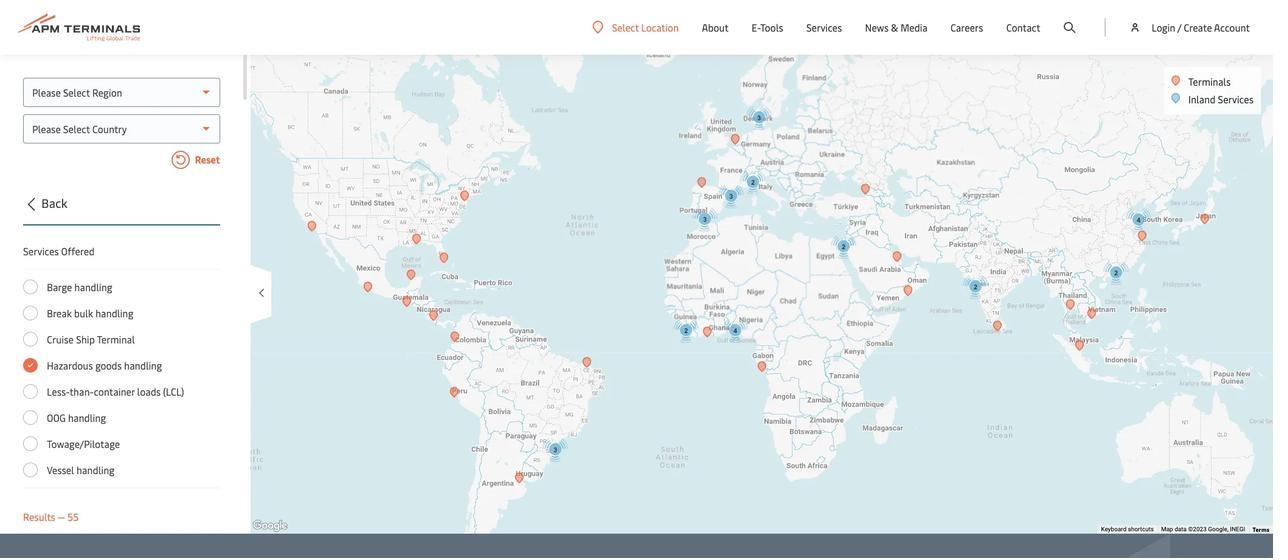 Task type: describe. For each thing, give the bounding box(es) containing it.
hazardous goods handling
[[47, 359, 162, 372]]

news & media button
[[865, 0, 928, 55]]

inland
[[1188, 92, 1216, 106]]

barge handling
[[47, 280, 112, 294]]

terminals
[[1188, 75, 1231, 88]]

less-
[[47, 385, 70, 398]]

hazardous
[[47, 359, 93, 372]]

results — 55
[[23, 510, 79, 524]]

keyboard
[[1101, 526, 1127, 533]]

cruise
[[47, 333, 74, 346]]

careers button
[[951, 0, 983, 55]]

about button
[[702, 0, 729, 55]]

goods
[[95, 359, 122, 372]]

media
[[901, 21, 928, 34]]

tools
[[760, 21, 783, 34]]

login
[[1152, 21, 1176, 34]]

©2023
[[1188, 526, 1207, 533]]

55
[[68, 510, 79, 524]]

services for services offered
[[23, 245, 59, 258]]

handling up terminal
[[95, 307, 133, 320]]

terms link
[[1253, 526, 1270, 534]]

account
[[1214, 21, 1250, 34]]

Cruise Ship Terminal radio
[[23, 332, 38, 347]]

0 horizontal spatial 4
[[733, 327, 737, 335]]

2 horizontal spatial services
[[1218, 92, 1254, 106]]

OOG handling radio
[[23, 411, 38, 425]]

shortcuts
[[1128, 526, 1154, 533]]

location
[[641, 20, 679, 34]]

select
[[612, 20, 639, 34]]

container
[[94, 385, 135, 398]]

terms
[[1253, 526, 1270, 534]]

break bulk handling
[[47, 307, 133, 320]]

reset button
[[23, 151, 220, 172]]

oog handling
[[47, 411, 106, 425]]

e-tools
[[752, 21, 783, 34]]

inegi
[[1230, 526, 1245, 533]]

map data ©2023 google, inegi
[[1161, 526, 1245, 533]]

Less-than-container loads (LCL) radio
[[23, 384, 38, 399]]

services offered
[[23, 245, 95, 258]]

data
[[1175, 526, 1187, 533]]

results
[[23, 510, 55, 524]]

Barge handling radio
[[23, 280, 38, 294]]

services for services
[[806, 21, 842, 34]]

vessel handling
[[47, 464, 114, 477]]

news & media
[[865, 21, 928, 34]]

terminal
[[97, 333, 135, 346]]

google image
[[250, 518, 290, 534]]

/
[[1178, 21, 1182, 34]]

back
[[41, 195, 67, 211]]

e-tools button
[[752, 0, 783, 55]]

loads
[[137, 385, 161, 398]]

handling up loads
[[124, 359, 162, 372]]

than-
[[70, 385, 94, 398]]



Task type: locate. For each thing, give the bounding box(es) containing it.
handling up towage/pilotage
[[68, 411, 106, 425]]

barge
[[47, 280, 72, 294]]

login / create account
[[1152, 21, 1250, 34]]

offered
[[61, 245, 95, 258]]

cruise ship terminal
[[47, 333, 135, 346]]

vessel
[[47, 464, 74, 477]]

services down terminals
[[1218, 92, 1254, 106]]

bulk
[[74, 307, 93, 320]]

careers
[[951, 21, 983, 34]]

1 vertical spatial services
[[1218, 92, 1254, 106]]

oog
[[47, 411, 66, 425]]

services button
[[806, 0, 842, 55]]

handling down towage/pilotage
[[77, 464, 114, 477]]

handling for oog handling
[[68, 411, 106, 425]]

handling
[[74, 280, 112, 294], [95, 307, 133, 320], [124, 359, 162, 372], [68, 411, 106, 425], [77, 464, 114, 477]]

1 vertical spatial 4
[[733, 327, 737, 335]]

Break bulk handling radio
[[23, 306, 38, 321]]

2 vertical spatial services
[[23, 245, 59, 258]]

map
[[1161, 526, 1173, 533]]

less-than-container loads (lcl)
[[47, 385, 184, 398]]

create
[[1184, 21, 1212, 34]]

0 vertical spatial services
[[806, 21, 842, 34]]

0 vertical spatial 4
[[1137, 217, 1140, 224]]

select location
[[612, 20, 679, 34]]

1 horizontal spatial services
[[806, 21, 842, 34]]

Hazardous goods handling radio
[[23, 358, 38, 373]]

select location button
[[593, 20, 679, 34]]

contact button
[[1006, 0, 1040, 55]]

handling for barge handling
[[74, 280, 112, 294]]

handling for vessel handling
[[77, 464, 114, 477]]

handling up 'break bulk handling'
[[74, 280, 112, 294]]

reset
[[193, 153, 220, 166]]

(lcl)
[[163, 385, 184, 398]]

Vessel handling radio
[[23, 463, 38, 478]]

2
[[751, 179, 755, 186], [842, 243, 845, 251], [1114, 269, 1118, 277], [974, 283, 977, 291], [684, 327, 688, 335]]

map region
[[100, 42, 1273, 558]]

services
[[806, 21, 842, 34], [1218, 92, 1254, 106], [23, 245, 59, 258]]

services right tools
[[806, 21, 842, 34]]

4
[[1137, 217, 1140, 224], [733, 327, 737, 335]]

keyboard shortcuts
[[1101, 526, 1154, 533]]

1 horizontal spatial 4
[[1137, 217, 1140, 224]]

e-
[[752, 21, 760, 34]]

news
[[865, 21, 889, 34]]

google,
[[1208, 526, 1229, 533]]

services left offered
[[23, 245, 59, 258]]

—
[[58, 510, 65, 524]]

back button
[[19, 194, 220, 226]]

Towage/Pilotage radio
[[23, 437, 38, 451]]

break
[[47, 307, 72, 320]]

3
[[757, 114, 761, 122], [729, 193, 733, 200], [703, 216, 707, 223], [553, 447, 557, 454]]

login / create account link
[[1129, 0, 1250, 55]]

ship
[[76, 333, 95, 346]]

contact
[[1006, 21, 1040, 34]]

about
[[702, 21, 729, 34]]

keyboard shortcuts button
[[1101, 526, 1154, 534]]

&
[[891, 21, 898, 34]]

inland services
[[1188, 92, 1254, 106]]

0 horizontal spatial services
[[23, 245, 59, 258]]

towage/pilotage
[[47, 437, 120, 451]]



Task type: vqa. For each thing, say whether or not it's contained in the screenshot.
arriving
no



